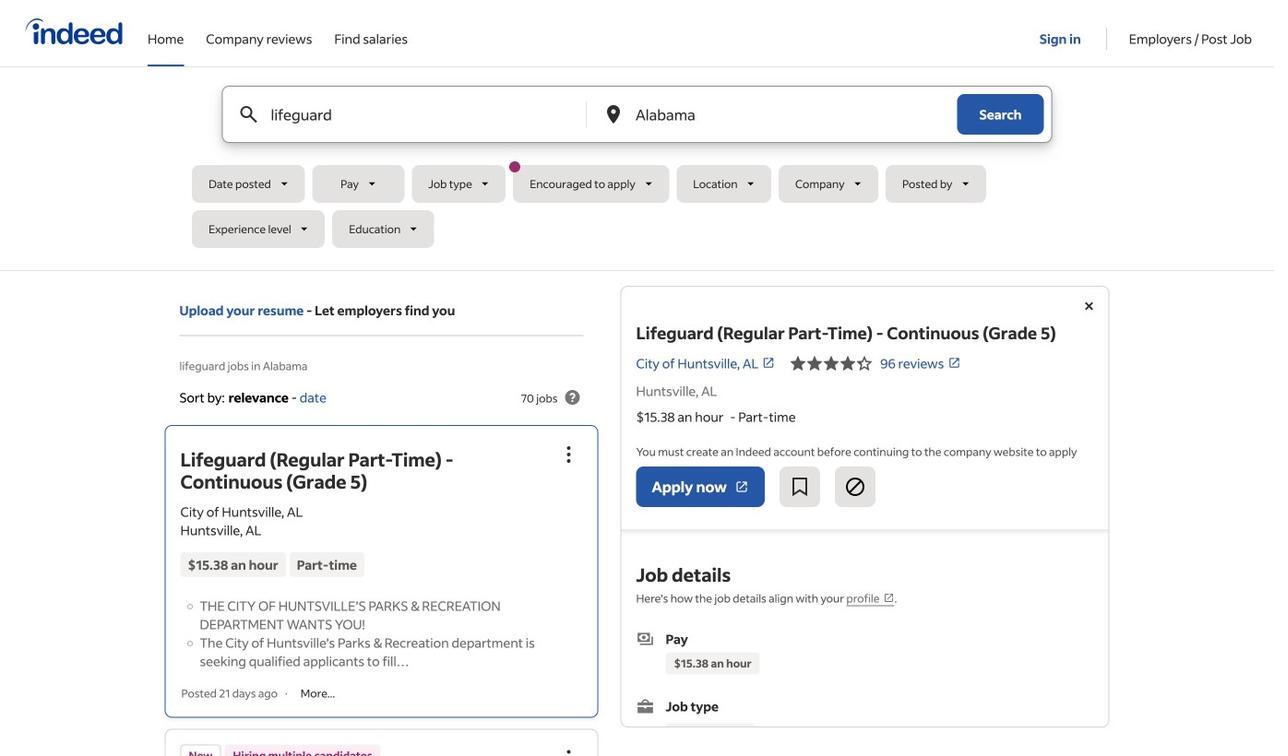 Task type: vqa. For each thing, say whether or not it's contained in the screenshot.
"At Indeed, we're committed to increasing representation of women at all levels of Indeed's global workforce to at least 50% by 2030" Image
no



Task type: locate. For each thing, give the bounding box(es) containing it.
search: Job title, keywords, or company text field
[[267, 87, 555, 142]]

job actions for lifeguard (regular part-time) - continuous (grade 5) is collapsed image
[[558, 444, 580, 466]]

not interested image
[[844, 476, 866, 498]]

close job details image
[[1078, 295, 1100, 317]]

city of huntsville, al (opens in a new tab) image
[[762, 357, 775, 370]]

missing qualification image
[[670, 727, 687, 743]]

None search field
[[192, 86, 1082, 256]]

job preferences (opens in a new window) image
[[883, 593, 895, 604]]

help icon image
[[561, 387, 584, 409]]

Edit location text field
[[632, 87, 920, 142]]

apply now (opens in a new tab) image
[[734, 480, 749, 495]]



Task type: describe. For each thing, give the bounding box(es) containing it.
4.2 out of 5 stars image
[[790, 352, 873, 375]]

job actions for swimming pool technician is collapsed image
[[558, 748, 580, 757]]

save this job image
[[789, 476, 811, 498]]

4.2 out of 5 stars. link to 96 reviews company ratings (opens in a new tab) image
[[948, 357, 961, 370]]



